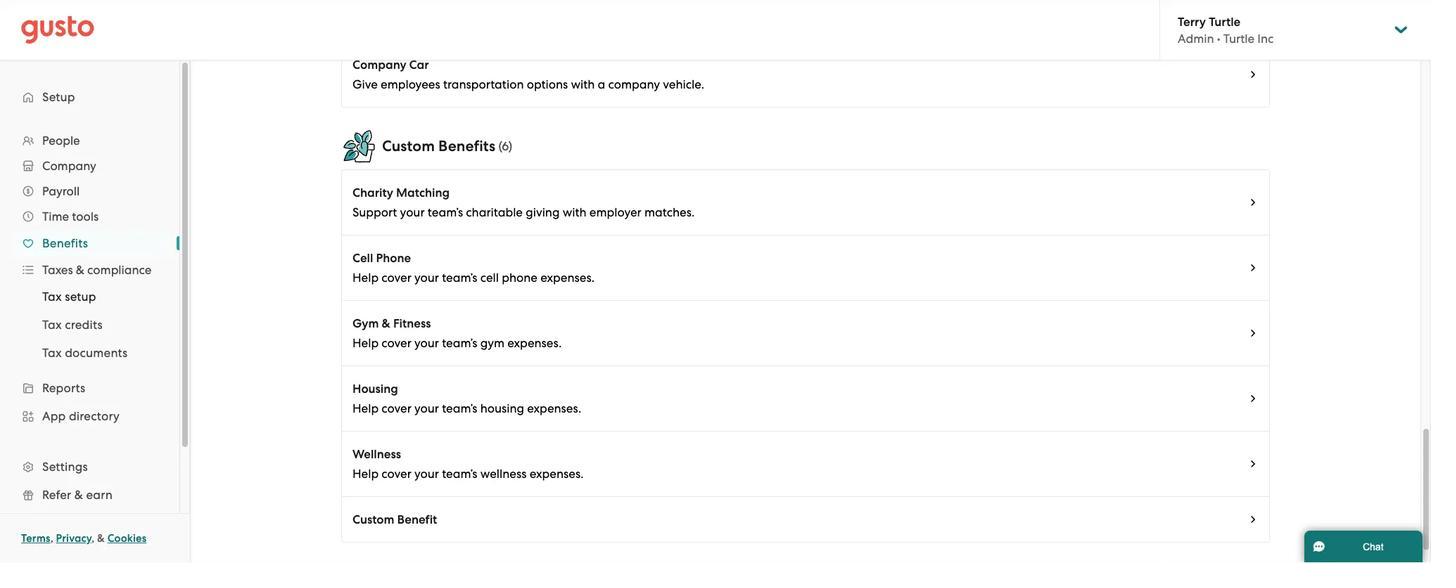 Task type: locate. For each thing, give the bounding box(es) containing it.
0 horizontal spatial company
[[42, 159, 96, 173]]

& right the gym
[[382, 316, 390, 331]]

tax setup link
[[25, 284, 165, 310]]

turtle
[[1209, 14, 1240, 29], [1223, 31, 1255, 46]]

2 , from the left
[[92, 533, 95, 545]]

cover down fitness
[[382, 336, 411, 350]]

tax documents link
[[25, 341, 165, 366]]

time
[[42, 210, 69, 224]]

0 vertical spatial custom
[[382, 138, 435, 155]]

opens in current tab image for charity matching
[[1247, 197, 1259, 208]]

list containing people
[[0, 128, 179, 564]]

your inside gym & fitness help cover your team's gym expenses.
[[414, 336, 439, 350]]

terry
[[1178, 14, 1206, 29]]

time tools button
[[14, 204, 165, 229]]

0 horizontal spatial benefits
[[42, 236, 88, 250]]

list
[[0, 128, 179, 564], [341, 170, 1270, 543], [0, 283, 179, 367]]

cover down housing
[[382, 402, 411, 416]]

opens in current tab image
[[1247, 69, 1259, 80], [1247, 197, 1259, 208], [1247, 262, 1259, 274], [1247, 328, 1259, 339], [1247, 393, 1259, 405], [1247, 514, 1259, 526]]

1 horizontal spatial company
[[352, 57, 406, 72]]

your
[[400, 205, 425, 220], [414, 271, 439, 285], [414, 336, 439, 350], [414, 402, 439, 416], [414, 467, 439, 481]]

team's left wellness
[[442, 467, 477, 481]]

custom benefits ( 6 )
[[382, 138, 512, 155]]

tax down taxes
[[42, 290, 62, 304]]

your up fitness
[[414, 271, 439, 285]]

team's inside wellness help cover your team's wellness expenses.
[[442, 467, 477, 481]]

cover inside cell phone help cover your team's cell phone expenses.
[[382, 271, 411, 285]]

cover
[[382, 271, 411, 285], [382, 336, 411, 350], [382, 402, 411, 416], [382, 467, 411, 481]]

tax inside tax credits link
[[42, 318, 62, 332]]

car
[[409, 57, 429, 72]]

inc
[[1257, 31, 1274, 46]]

tax left credits
[[42, 318, 62, 332]]

company up give
[[352, 57, 406, 72]]

2 help from the top
[[352, 336, 379, 350]]

cover inside housing help cover your team's housing expenses.
[[382, 402, 411, 416]]

turtle right the •
[[1223, 31, 1255, 46]]

1 cover from the top
[[382, 271, 411, 285]]

, left cookies at the bottom left of page
[[92, 533, 95, 545]]

help inside housing help cover your team's housing expenses.
[[352, 402, 379, 416]]

team's
[[428, 205, 463, 220], [442, 271, 477, 285], [442, 336, 477, 350], [442, 402, 477, 416], [442, 467, 477, 481]]

1 vertical spatial turtle
[[1223, 31, 1255, 46]]

expenses. inside wellness help cover your team's wellness expenses.
[[530, 467, 584, 481]]

custom benefit button
[[342, 497, 1269, 542]]

2 vertical spatial tax
[[42, 346, 62, 360]]

terms link
[[21, 533, 50, 545]]

opens in current tab image inside company car list
[[1247, 69, 1259, 80]]

& left earn
[[74, 488, 83, 502]]

team's left housing
[[442, 402, 477, 416]]

benefits inside gusto navigation element
[[42, 236, 88, 250]]

your up wellness help cover your team's wellness expenses.
[[414, 402, 439, 416]]

terms
[[21, 533, 50, 545]]

,
[[50, 533, 53, 545], [92, 533, 95, 545]]

3 opens in current tab image from the top
[[1247, 262, 1259, 274]]

help down cell
[[352, 271, 379, 285]]

company
[[352, 57, 406, 72], [42, 159, 96, 173]]

tax inside tax documents link
[[42, 346, 62, 360]]

help
[[352, 271, 379, 285], [352, 336, 379, 350], [352, 402, 379, 416], [352, 467, 379, 481]]

your up benefit
[[414, 467, 439, 481]]

company down people
[[42, 159, 96, 173]]

0 vertical spatial benefits
[[438, 138, 495, 155]]

0 horizontal spatial ,
[[50, 533, 53, 545]]

tax setup
[[42, 290, 96, 304]]

with inside charity matching support your team's charitable giving with employer matches.
[[563, 205, 586, 220]]

team's inside cell phone help cover your team's cell phone expenses.
[[442, 271, 477, 285]]

with
[[571, 77, 595, 91], [563, 205, 586, 220]]

time tools
[[42, 210, 99, 224]]

company inside company car give employees transportation options with a company vehicle.
[[352, 57, 406, 72]]

1 horizontal spatial benefits
[[438, 138, 495, 155]]

, left the privacy
[[50, 533, 53, 545]]

cover down 'wellness' at left bottom
[[382, 467, 411, 481]]

benefits
[[438, 138, 495, 155], [42, 236, 88, 250]]

custom inside custom benefit button
[[352, 513, 394, 527]]

3 tax from the top
[[42, 346, 62, 360]]

& right taxes
[[76, 263, 84, 277]]

tax documents
[[42, 346, 128, 360]]

cell
[[480, 271, 499, 285]]

your inside charity matching support your team's charitable giving with employer matches.
[[400, 205, 425, 220]]

company button
[[14, 153, 165, 179]]

& inside gym & fitness help cover your team's gym expenses.
[[382, 316, 390, 331]]

company inside dropdown button
[[42, 159, 96, 173]]

2 cover from the top
[[382, 336, 411, 350]]

give
[[352, 77, 378, 91]]

opens in current tab image
[[1247, 4, 1259, 15], [1247, 459, 1259, 470]]

tax for tax documents
[[42, 346, 62, 360]]

6 opens in current tab image from the top
[[1247, 514, 1259, 526]]

custom
[[382, 138, 435, 155], [352, 513, 394, 527]]

3 cover from the top
[[382, 402, 411, 416]]

team's for housing
[[442, 402, 477, 416]]

turtle up the •
[[1209, 14, 1240, 29]]

4 opens in current tab image from the top
[[1247, 328, 1259, 339]]

4 help from the top
[[352, 467, 379, 481]]

team's inside charity matching support your team's charitable giving with employer matches.
[[428, 205, 463, 220]]

terms , privacy , & cookies
[[21, 533, 147, 545]]

opens in current tab image for housing
[[1247, 393, 1259, 405]]

your for housing
[[414, 402, 439, 416]]

1 vertical spatial custom
[[352, 513, 394, 527]]

expenses.
[[540, 271, 595, 285], [507, 336, 562, 350], [527, 402, 581, 416], [530, 467, 584, 481]]

custom for benefit
[[352, 513, 394, 527]]

3 help from the top
[[352, 402, 379, 416]]

expenses. inside cell phone help cover your team's cell phone expenses.
[[540, 271, 595, 285]]

expenses. right housing
[[527, 402, 581, 416]]

transportation
[[443, 77, 524, 91]]

list containing charity matching
[[341, 170, 1270, 543]]

1 horizontal spatial ,
[[92, 533, 95, 545]]

company for company
[[42, 159, 96, 173]]

1 vertical spatial with
[[563, 205, 586, 220]]

1 tax from the top
[[42, 290, 62, 304]]

with left a at top
[[571, 77, 595, 91]]

0 vertical spatial tax
[[42, 290, 62, 304]]

0 vertical spatial company
[[352, 57, 406, 72]]

custom benefit
[[352, 513, 437, 527]]

team's down matching
[[428, 205, 463, 220]]

cookies button
[[107, 530, 147, 547]]

gym & fitness help cover your team's gym expenses.
[[352, 316, 562, 350]]

reports link
[[14, 376, 165, 401]]

cell
[[352, 251, 373, 265]]

1 opens in current tab image from the top
[[1247, 69, 1259, 80]]

vehicle.
[[663, 77, 704, 91]]

app
[[42, 409, 66, 424]]

tax inside tax setup link
[[42, 290, 62, 304]]

& left cookies at the bottom left of page
[[97, 533, 105, 545]]

company
[[608, 77, 660, 91]]

expenses. right gym
[[507, 336, 562, 350]]

1 vertical spatial benefits
[[42, 236, 88, 250]]

fitness
[[393, 316, 431, 331]]

compliance
[[87, 263, 152, 277]]

tax down tax credits
[[42, 346, 62, 360]]

expenses. right phone
[[540, 271, 595, 285]]

opens in current tab image inside custom benefit button
[[1247, 514, 1259, 526]]

settings
[[42, 460, 88, 474]]

1 help from the top
[[352, 271, 379, 285]]

help down 'wellness' at left bottom
[[352, 467, 379, 481]]

your down fitness
[[414, 336, 439, 350]]

1 vertical spatial company
[[42, 159, 96, 173]]

2 tax from the top
[[42, 318, 62, 332]]

cover down phone
[[382, 271, 411, 285]]

benefits down time tools
[[42, 236, 88, 250]]

company car give employees transportation options with a company vehicle.
[[352, 57, 704, 91]]

custom left benefit
[[352, 513, 394, 527]]

0 vertical spatial opens in current tab image
[[1247, 4, 1259, 15]]

admin
[[1178, 31, 1214, 46]]

housing
[[480, 402, 524, 416]]

home image
[[21, 16, 94, 44]]

your inside wellness help cover your team's wellness expenses.
[[414, 467, 439, 481]]

with right giving
[[563, 205, 586, 220]]

team's left cell
[[442, 271, 477, 285]]

help down housing
[[352, 402, 379, 416]]

2 opens in current tab image from the top
[[1247, 197, 1259, 208]]

team's left gym
[[442, 336, 477, 350]]

gym
[[480, 336, 504, 350]]

app directory link
[[14, 404, 165, 429]]

help inside gym & fitness help cover your team's gym expenses.
[[352, 336, 379, 350]]

privacy link
[[56, 533, 92, 545]]

earn
[[86, 488, 113, 502]]

options
[[527, 77, 568, 91]]

team's inside housing help cover your team's housing expenses.
[[442, 402, 477, 416]]

1 opens in current tab image from the top
[[1247, 4, 1259, 15]]

company for company car give employees transportation options with a company vehicle.
[[352, 57, 406, 72]]

5 opens in current tab image from the top
[[1247, 393, 1259, 405]]

cover inside gym & fitness help cover your team's gym expenses.
[[382, 336, 411, 350]]

employer
[[589, 205, 641, 220]]

team's inside gym & fitness help cover your team's gym expenses.
[[442, 336, 477, 350]]

a
[[598, 77, 605, 91]]

1 vertical spatial tax
[[42, 318, 62, 332]]

tax credits
[[42, 318, 103, 332]]

1 vertical spatial opens in current tab image
[[1247, 459, 1259, 470]]

expenses. inside housing help cover your team's housing expenses.
[[527, 402, 581, 416]]

4 cover from the top
[[382, 467, 411, 481]]

your inside housing help cover your team's housing expenses.
[[414, 402, 439, 416]]

custom up matching
[[382, 138, 435, 155]]

1 , from the left
[[50, 533, 53, 545]]

&
[[76, 263, 84, 277], [382, 316, 390, 331], [74, 488, 83, 502], [97, 533, 105, 545]]

help down the gym
[[352, 336, 379, 350]]

0 vertical spatial with
[[571, 77, 595, 91]]

expenses. right wellness
[[530, 467, 584, 481]]

documents
[[65, 346, 128, 360]]

benefits left (
[[438, 138, 495, 155]]

your down matching
[[400, 205, 425, 220]]

& inside dropdown button
[[76, 263, 84, 277]]

charity
[[352, 185, 393, 200]]

your inside cell phone help cover your team's cell phone expenses.
[[414, 271, 439, 285]]



Task type: describe. For each thing, give the bounding box(es) containing it.
with inside company car give employees transportation options with a company vehicle.
[[571, 77, 595, 91]]

housing help cover your team's housing expenses.
[[352, 382, 581, 416]]

6
[[502, 139, 508, 153]]

taxes
[[42, 263, 73, 277]]

opens in current tab image for cell phone
[[1247, 262, 1259, 274]]

list containing tax setup
[[0, 283, 179, 367]]

chat
[[1363, 542, 1384, 553]]

help inside cell phone help cover your team's cell phone expenses.
[[352, 271, 379, 285]]

housing
[[352, 382, 398, 396]]

setup
[[65, 290, 96, 304]]

•
[[1217, 31, 1220, 46]]

support
[[352, 205, 397, 220]]

reports
[[42, 381, 85, 395]]

gusto navigation element
[[0, 61, 179, 564]]

phone
[[376, 251, 411, 265]]

expenses. inside gym & fitness help cover your team's gym expenses.
[[507, 336, 562, 350]]

cell phone help cover your team's cell phone expenses.
[[352, 251, 595, 285]]

benefit
[[397, 513, 437, 527]]

custom for benefits
[[382, 138, 435, 155]]

chat button
[[1304, 531, 1423, 564]]

wellness
[[480, 467, 527, 481]]

app directory
[[42, 409, 120, 424]]

your for wellness
[[414, 467, 439, 481]]

help inside wellness help cover your team's wellness expenses.
[[352, 467, 379, 481]]

refer & earn link
[[14, 483, 165, 508]]

0 vertical spatial turtle
[[1209, 14, 1240, 29]]

your for charity
[[400, 205, 425, 220]]

wellness
[[352, 447, 401, 462]]

payroll button
[[14, 179, 165, 204]]

taxes & compliance
[[42, 263, 152, 277]]

company car list
[[341, 0, 1270, 108]]

taxes & compliance button
[[14, 257, 165, 283]]

people button
[[14, 128, 165, 153]]

& for earn
[[74, 488, 83, 502]]

& for compliance
[[76, 263, 84, 277]]

tax for tax setup
[[42, 290, 62, 304]]

setup
[[42, 90, 75, 104]]

& for fitness
[[382, 316, 390, 331]]

team's for charity matching
[[428, 205, 463, 220]]

refer
[[42, 488, 71, 502]]

cookies
[[107, 533, 147, 545]]

setup link
[[14, 84, 165, 110]]

team's for wellness
[[442, 467, 477, 481]]

directory
[[69, 409, 120, 424]]

opens in current tab image inside company car list
[[1247, 4, 1259, 15]]

settings link
[[14, 454, 165, 480]]

matching
[[396, 185, 450, 200]]

charitable
[[466, 205, 523, 220]]

credits
[[65, 318, 103, 332]]

people
[[42, 134, 80, 148]]

matches.
[[644, 205, 695, 220]]

refer & earn
[[42, 488, 113, 502]]

terry turtle admin • turtle inc
[[1178, 14, 1274, 46]]

opens in current tab image for gym & fitness
[[1247, 328, 1259, 339]]

giving
[[526, 205, 560, 220]]

charity matching support your team's charitable giving with employer matches.
[[352, 185, 695, 220]]

)
[[508, 139, 512, 153]]

payroll
[[42, 184, 80, 198]]

benefits link
[[14, 231, 165, 256]]

tax credits link
[[25, 312, 165, 338]]

opens in current tab image for company car
[[1247, 69, 1259, 80]]

employees
[[381, 77, 440, 91]]

2 opens in current tab image from the top
[[1247, 459, 1259, 470]]

(
[[498, 139, 502, 153]]

gym
[[352, 316, 379, 331]]

wellness help cover your team's wellness expenses.
[[352, 447, 584, 481]]

tools
[[72, 210, 99, 224]]

cover inside wellness help cover your team's wellness expenses.
[[382, 467, 411, 481]]

privacy
[[56, 533, 92, 545]]

phone
[[502, 271, 537, 285]]

tax for tax credits
[[42, 318, 62, 332]]



Task type: vqa. For each thing, say whether or not it's contained in the screenshot.
Add
no



